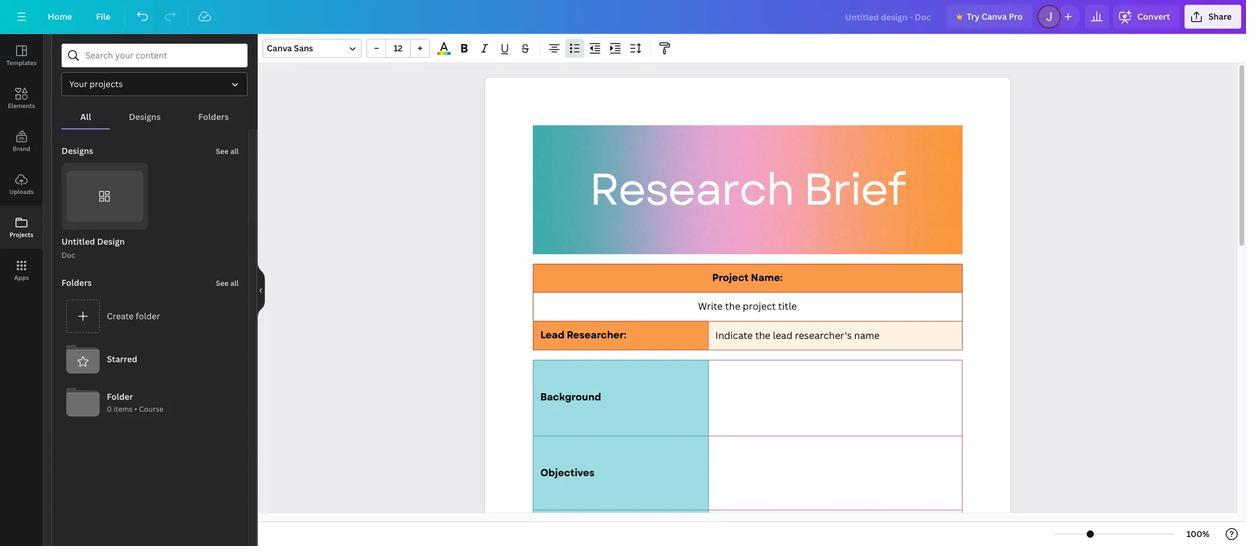 Task type: locate. For each thing, give the bounding box(es) containing it.
see all button
[[215, 139, 240, 163], [215, 271, 240, 295]]

all down folders button at the top
[[230, 146, 239, 156]]

research
[[589, 157, 794, 222]]

file button
[[86, 5, 120, 29]]

1 see from the top
[[216, 146, 229, 156]]

starred
[[107, 354, 137, 365]]

group up design
[[61, 163, 148, 230]]

see all button down folders button at the top
[[215, 139, 240, 163]]

color range image
[[438, 52, 451, 55]]

see all
[[216, 146, 239, 156], [216, 278, 239, 289]]

0 vertical spatial group
[[366, 39, 430, 58]]

1 horizontal spatial canva
[[982, 11, 1007, 22]]

0 vertical spatial canva
[[982, 11, 1007, 22]]

see down folders button at the top
[[216, 146, 229, 156]]

all left hide image
[[230, 278, 239, 289]]

1 vertical spatial group
[[61, 163, 148, 230]]

1 vertical spatial folders
[[61, 277, 92, 289]]

0 vertical spatial folders
[[198, 111, 229, 122]]

home link
[[38, 5, 82, 29]]

1 vertical spatial designs
[[61, 145, 93, 156]]

2 all from the top
[[230, 278, 239, 289]]

templates
[[6, 58, 36, 67]]

projects
[[90, 78, 123, 90]]

0 vertical spatial see
[[216, 146, 229, 156]]

see all button left hide image
[[215, 271, 240, 295]]

1 all from the top
[[230, 146, 239, 156]]

canva inside dropdown button
[[267, 42, 292, 54]]

uploads
[[9, 187, 34, 196]]

see
[[216, 146, 229, 156], [216, 278, 229, 289]]

folders
[[198, 111, 229, 122], [61, 277, 92, 289]]

1 vertical spatial all
[[230, 278, 239, 289]]

1 horizontal spatial folders
[[198, 111, 229, 122]]

1 vertical spatial canva
[[267, 42, 292, 54]]

0 horizontal spatial canva
[[267, 42, 292, 54]]

100% button
[[1179, 525, 1218, 544]]

group left color range image
[[366, 39, 430, 58]]

brand
[[13, 144, 30, 153]]

file
[[96, 11, 111, 22]]

elements
[[8, 101, 35, 110]]

1 see all from the top
[[216, 146, 239, 156]]

all
[[80, 111, 91, 122]]

2 see all from the top
[[216, 278, 239, 289]]

research brief
[[589, 157, 905, 222]]

see all left hide image
[[216, 278, 239, 289]]

elements button
[[0, 77, 43, 120]]

convert button
[[1114, 5, 1180, 29]]

see all down folders button at the top
[[216, 146, 239, 156]]

1 vertical spatial see all button
[[215, 271, 240, 295]]

see all for folders
[[216, 278, 239, 289]]

0 vertical spatial see all button
[[215, 139, 240, 163]]

1 horizontal spatial designs
[[129, 111, 161, 122]]

all
[[230, 146, 239, 156], [230, 278, 239, 289]]

Select ownership filter button
[[61, 72, 248, 96]]

canva sans button
[[263, 39, 362, 58]]

doc
[[61, 250, 75, 260]]

templates button
[[0, 34, 43, 77]]

0 horizontal spatial group
[[61, 163, 148, 230]]

all for designs
[[230, 146, 239, 156]]

uploads button
[[0, 163, 43, 206]]

0
[[107, 404, 112, 414]]

create
[[107, 310, 134, 322]]

0 horizontal spatial designs
[[61, 145, 93, 156]]

2 see all button from the top
[[215, 271, 240, 295]]

see left hide image
[[216, 278, 229, 289]]

your
[[69, 78, 88, 90]]

0 vertical spatial all
[[230, 146, 239, 156]]

design
[[97, 236, 125, 247]]

1 vertical spatial see
[[216, 278, 229, 289]]

1 vertical spatial see all
[[216, 278, 239, 289]]

canva right try
[[982, 11, 1007, 22]]

canva left sans
[[267, 42, 292, 54]]

2 see from the top
[[216, 278, 229, 289]]

designs inside button
[[129, 111, 161, 122]]

try canva pro button
[[947, 5, 1032, 29]]

folders inside button
[[198, 111, 229, 122]]

designs down select ownership filter button
[[129, 111, 161, 122]]

hide image
[[257, 261, 265, 319]]

canva
[[982, 11, 1007, 22], [267, 42, 292, 54]]

share button
[[1185, 5, 1242, 29]]

folders button
[[180, 106, 248, 128]]

0 vertical spatial see all
[[216, 146, 239, 156]]

items
[[114, 404, 133, 414]]

projects button
[[0, 206, 43, 249]]

1 see all button from the top
[[215, 139, 240, 163]]

designs down all button
[[61, 145, 93, 156]]

0 vertical spatial designs
[[129, 111, 161, 122]]

designs
[[129, 111, 161, 122], [61, 145, 93, 156]]

group
[[366, 39, 430, 58], [61, 163, 148, 230]]



Task type: vqa. For each thing, say whether or not it's contained in the screenshot.
Case studies link
no



Task type: describe. For each thing, give the bounding box(es) containing it.
see for designs
[[216, 146, 229, 156]]

Design title text field
[[836, 5, 942, 29]]

try
[[967, 11, 980, 22]]

create folder
[[107, 310, 160, 322]]

brand button
[[0, 120, 43, 163]]

see for folders
[[216, 278, 229, 289]]

projects
[[10, 230, 33, 239]]

– – number field
[[390, 42, 406, 54]]

try canva pro
[[967, 11, 1023, 22]]

pro
[[1009, 11, 1023, 22]]

canva sans
[[267, 42, 313, 54]]

canva inside button
[[982, 11, 1007, 22]]

main menu bar
[[0, 0, 1246, 34]]

sans
[[294, 42, 313, 54]]

folder 0 items • course
[[107, 391, 163, 414]]

Research Brief text field
[[485, 78, 1010, 546]]

home
[[48, 11, 72, 22]]

course
[[139, 404, 163, 414]]

see all button for folders
[[215, 271, 240, 295]]

Search your content search field
[[85, 44, 240, 67]]

share
[[1209, 11, 1232, 22]]

apps button
[[0, 249, 43, 292]]

apps
[[14, 273, 29, 282]]

folder
[[136, 310, 160, 322]]

your projects
[[69, 78, 123, 90]]

folder
[[107, 391, 133, 402]]

see all button for designs
[[215, 139, 240, 163]]

untitled design doc
[[61, 236, 125, 260]]

all button
[[61, 106, 110, 128]]

100%
[[1187, 528, 1210, 540]]

0 horizontal spatial folders
[[61, 277, 92, 289]]

create folder button
[[61, 295, 239, 338]]

•
[[134, 404, 137, 414]]

brief
[[803, 157, 905, 222]]

see all for designs
[[216, 146, 239, 156]]

side panel tab list
[[0, 34, 43, 292]]

convert
[[1138, 11, 1170, 22]]

untitled
[[61, 236, 95, 247]]

untitled design group
[[61, 163, 148, 262]]

designs button
[[110, 106, 180, 128]]

1 horizontal spatial group
[[366, 39, 430, 58]]

all for folders
[[230, 278, 239, 289]]

starred button
[[61, 338, 239, 381]]



